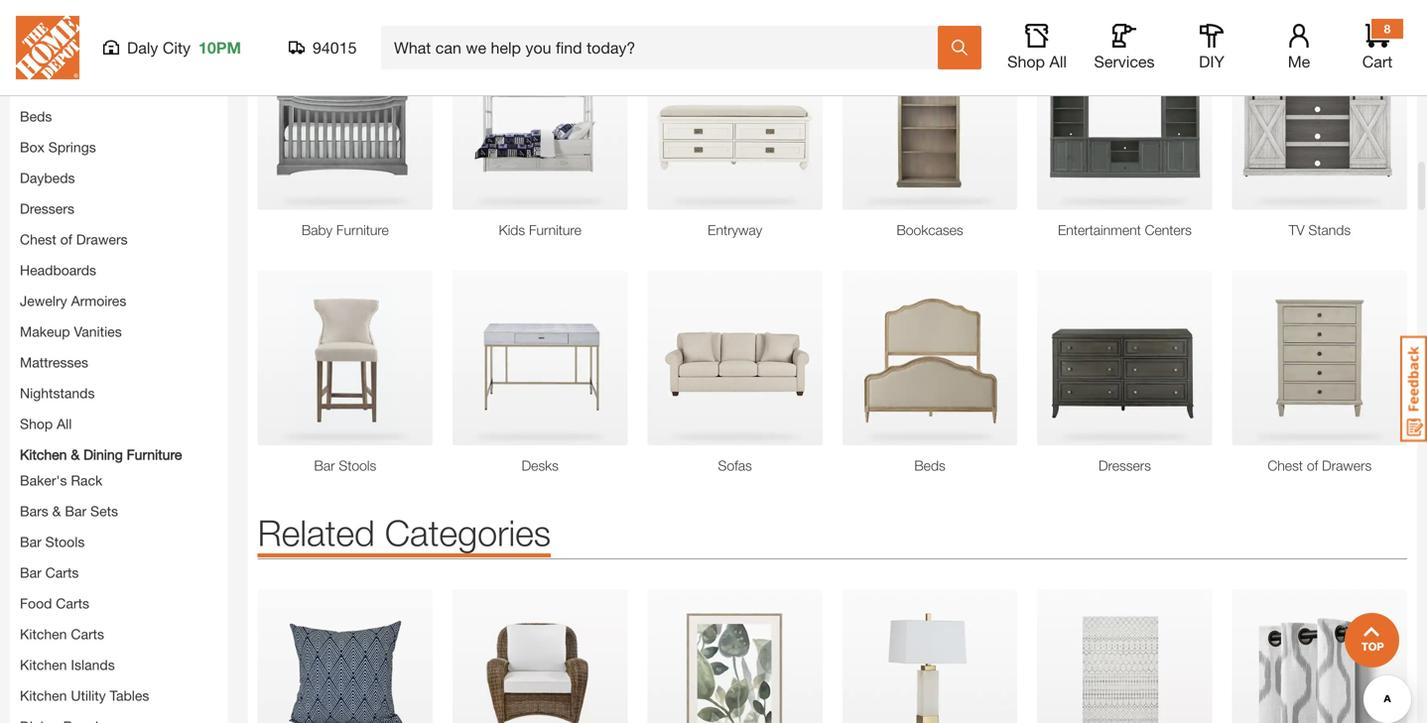 Task type: describe. For each thing, give the bounding box(es) containing it.
entertainment centers image
[[1038, 35, 1213, 210]]

the home depot logo image
[[16, 16, 79, 79]]

baker's rack link
[[20, 472, 102, 489]]

bar down rack
[[65, 503, 87, 520]]

makeup
[[20, 324, 70, 340]]

furniture for kids furniture
[[529, 222, 582, 238]]

adjustable
[[20, 16, 86, 32]]

food carts
[[20, 596, 89, 612]]

tv
[[1289, 222, 1305, 238]]

sofas link
[[648, 456, 823, 477]]

daybeds
[[20, 170, 75, 186]]

armoires
[[71, 293, 126, 309]]

adjustable beds
[[20, 16, 122, 32]]

8
[[1385, 22, 1391, 36]]

shop all button
[[1006, 24, 1069, 71]]

adjustable beds link
[[20, 16, 122, 32]]

bar up food
[[20, 565, 41, 581]]

islands
[[71, 657, 115, 674]]

tv stands image
[[1233, 35, 1408, 210]]

me button
[[1268, 24, 1331, 71]]

entertainment centers
[[1058, 222, 1192, 238]]

1 vertical spatial beds
[[20, 108, 52, 125]]

desks link
[[453, 456, 628, 477]]

diy button
[[1180, 24, 1244, 71]]

bar down bars in the left of the page
[[20, 534, 41, 550]]

entryway link
[[648, 220, 823, 241]]

centers
[[1145, 222, 1192, 238]]

kitchen islands
[[20, 657, 115, 674]]

kitchen for kitchen carts
[[20, 626, 67, 643]]

kitchen for kitchen & dining furniture
[[20, 447, 67, 463]]

kitchen for kitchen islands
[[20, 657, 67, 674]]

services
[[1095, 52, 1155, 71]]

all inside shop all button
[[1050, 52, 1067, 71]]

box springs link
[[20, 139, 96, 155]]

makeup vanities link
[[20, 324, 122, 340]]

94015
[[313, 38, 357, 57]]

chest of drawers for left chest of drawers link
[[20, 231, 128, 248]]

box springs
[[20, 139, 96, 155]]

1 vertical spatial dressers link
[[1038, 456, 1213, 477]]

1 vertical spatial drawers
[[1323, 458, 1372, 474]]

shop all inside shop all button
[[1008, 52, 1067, 71]]

& for bar
[[52, 503, 61, 520]]

entertainment
[[1058, 222, 1142, 238]]

bar stools image
[[258, 271, 433, 446]]

nightstands
[[20, 385, 95, 402]]

chest of drawers image
[[1233, 271, 1408, 446]]

bookcases image
[[843, 35, 1018, 210]]

0 vertical spatial dressers
[[20, 200, 74, 217]]

0 vertical spatial of
[[60, 231, 72, 248]]

bar carts
[[20, 565, 79, 581]]

0 vertical spatial stools
[[339, 458, 377, 474]]

0 vertical spatial beds
[[89, 16, 122, 32]]

1 vertical spatial sets
[[90, 503, 118, 520]]

1 vertical spatial stools
[[45, 534, 85, 550]]

bookcases
[[897, 222, 964, 238]]

jewelry armoires link
[[20, 293, 126, 309]]

springs
[[48, 139, 96, 155]]

furniture for baby furniture
[[336, 222, 389, 238]]

bedroom for bedroom benches
[[20, 47, 77, 63]]

related categories
[[258, 512, 551, 554]]

baby furniture image
[[258, 35, 433, 210]]

1 vertical spatial beds link
[[843, 456, 1018, 477]]

entryway
[[708, 222, 763, 238]]

0 horizontal spatial chest of drawers link
[[20, 231, 128, 248]]

0 vertical spatial sets
[[81, 77, 109, 94]]

utility
[[71, 688, 106, 704]]

food
[[20, 596, 52, 612]]

1 vertical spatial bar stools
[[20, 534, 85, 550]]

baby
[[302, 222, 333, 238]]

0 horizontal spatial chest
[[20, 231, 56, 248]]

categories
[[385, 512, 551, 554]]

mattresses
[[20, 354, 88, 371]]

sofas image
[[648, 271, 823, 446]]

0 horizontal spatial shop
[[20, 416, 53, 432]]

0 horizontal spatial drawers
[[76, 231, 128, 248]]

kitchen utility tables
[[20, 688, 149, 704]]

desks
[[522, 458, 559, 474]]

bedroom for bedroom sets
[[20, 77, 77, 94]]

feedback link image
[[1401, 336, 1428, 443]]

daly
[[127, 38, 158, 57]]

related
[[258, 512, 375, 554]]

baby furniture
[[302, 222, 389, 238]]

kitchen islands link
[[20, 657, 115, 674]]

services button
[[1093, 24, 1157, 71]]

bedroom sets link
[[20, 77, 109, 94]]

benches
[[81, 47, 135, 63]]

chest of drawers for the bottom chest of drawers link
[[1268, 458, 1372, 474]]

tables
[[110, 688, 149, 704]]

daybeds link
[[20, 170, 75, 186]]

jewelry
[[20, 293, 67, 309]]



Task type: vqa. For each thing, say whether or not it's contained in the screenshot.
the leftmost &
yes



Task type: locate. For each thing, give the bounding box(es) containing it.
carts for kitchen carts
[[71, 626, 104, 643]]

bedroom benches link
[[20, 47, 135, 63]]

0 vertical spatial bar stools link
[[258, 456, 433, 477]]

1 vertical spatial chest of drawers link
[[1233, 456, 1408, 477]]

diy
[[1199, 52, 1225, 71]]

0 horizontal spatial beds link
[[20, 108, 52, 125]]

window treatments image
[[1233, 590, 1408, 724]]

1 horizontal spatial drawers
[[1323, 458, 1372, 474]]

dressers link
[[20, 200, 74, 217], [1038, 456, 1213, 477]]

0 horizontal spatial bar stools link
[[20, 534, 85, 550]]

stools down bars & bar sets
[[45, 534, 85, 550]]

shop down nightstands link
[[20, 416, 53, 432]]

shop all
[[1008, 52, 1067, 71], [20, 416, 72, 432]]

beds image
[[843, 271, 1018, 446]]

nightstands link
[[20, 385, 95, 402]]

bar stools up related
[[314, 458, 377, 474]]

kids furniture link
[[453, 220, 628, 241]]

daly city 10pm
[[127, 38, 241, 57]]

1 vertical spatial shop all
[[20, 416, 72, 432]]

stools up related
[[339, 458, 377, 474]]

1 vertical spatial bar stools link
[[20, 534, 85, 550]]

sets down rack
[[90, 503, 118, 520]]

kitchen carts
[[20, 626, 104, 643]]

sofas
[[718, 458, 752, 474]]

chest
[[20, 231, 56, 248], [1268, 458, 1304, 474]]

stands
[[1309, 222, 1351, 238]]

cart 8
[[1363, 22, 1393, 71]]

1 horizontal spatial beds
[[89, 16, 122, 32]]

1 horizontal spatial shop
[[1008, 52, 1045, 71]]

1 horizontal spatial chest of drawers
[[1268, 458, 1372, 474]]

1 horizontal spatial bar stools link
[[258, 456, 433, 477]]

2 kitchen from the top
[[20, 626, 67, 643]]

& left dining
[[71, 447, 80, 463]]

carts
[[45, 565, 79, 581], [56, 596, 89, 612], [71, 626, 104, 643]]

carts up food carts
[[45, 565, 79, 581]]

carts for food carts
[[56, 596, 89, 612]]

furniture inside the kitchen & dining furniture link
[[127, 447, 182, 463]]

1 vertical spatial bedroom
[[20, 77, 77, 94]]

1 horizontal spatial &
[[71, 447, 80, 463]]

dining
[[83, 447, 123, 463]]

tv stands
[[1289, 222, 1351, 238]]

entertainment centers link
[[1038, 220, 1213, 241]]

bedroom
[[20, 47, 77, 63], [20, 77, 77, 94]]

carts up islands
[[71, 626, 104, 643]]

kitchen up baker's
[[20, 447, 67, 463]]

1 vertical spatial chest of drawers
[[1268, 458, 1372, 474]]

all left services
[[1050, 52, 1067, 71]]

1 horizontal spatial dressers
[[1099, 458, 1152, 474]]

0 horizontal spatial chest of drawers
[[20, 231, 128, 248]]

1 horizontal spatial beds link
[[843, 456, 1018, 477]]

0 horizontal spatial dressers link
[[20, 200, 74, 217]]

furniture right baby
[[336, 222, 389, 238]]

bar up related
[[314, 458, 335, 474]]

1 horizontal spatial chest of drawers link
[[1233, 456, 1408, 477]]

10pm
[[199, 38, 241, 57]]

kitchen down kitchen carts link at the bottom
[[20, 657, 67, 674]]

dressers
[[20, 200, 74, 217], [1099, 458, 1152, 474]]

bar carts link
[[20, 565, 79, 581]]

1 vertical spatial of
[[1307, 458, 1319, 474]]

shop left services
[[1008, 52, 1045, 71]]

all
[[1050, 52, 1067, 71], [57, 416, 72, 432]]

patio furniture image
[[453, 590, 628, 724]]

stools
[[339, 458, 377, 474], [45, 534, 85, 550]]

kitchen & dining furniture
[[20, 447, 182, 463]]

furniture right dining
[[127, 447, 182, 463]]

1 horizontal spatial dressers link
[[1038, 456, 1213, 477]]

kids furniture image
[[453, 35, 628, 210]]

carts for bar carts
[[45, 565, 79, 581]]

mattresses link
[[20, 354, 88, 371]]

0 vertical spatial beds link
[[20, 108, 52, 125]]

bar
[[314, 458, 335, 474], [65, 503, 87, 520], [20, 534, 41, 550], [20, 565, 41, 581]]

box
[[20, 139, 45, 155]]

0 horizontal spatial of
[[60, 231, 72, 248]]

lighting image
[[843, 590, 1018, 724]]

0 vertical spatial carts
[[45, 565, 79, 581]]

bar stools up bar carts
[[20, 534, 85, 550]]

bookcases link
[[843, 220, 1018, 241]]

0 vertical spatial bar stools
[[314, 458, 377, 474]]

cart
[[1363, 52, 1393, 71]]

shop all link
[[20, 416, 72, 432]]

0 vertical spatial drawers
[[76, 231, 128, 248]]

city
[[163, 38, 191, 57]]

drawers
[[76, 231, 128, 248], [1323, 458, 1372, 474]]

2 vertical spatial carts
[[71, 626, 104, 643]]

2 horizontal spatial furniture
[[529, 222, 582, 238]]

0 horizontal spatial dressers
[[20, 200, 74, 217]]

0 horizontal spatial shop all
[[20, 416, 72, 432]]

furniture inside baby furniture link
[[336, 222, 389, 238]]

kids
[[499, 222, 525, 238]]

What can we help you find today? search field
[[394, 27, 937, 69]]

bedroom down adjustable
[[20, 47, 77, 63]]

bars
[[20, 503, 48, 520]]

bar stools link up bar carts
[[20, 534, 85, 550]]

94015 button
[[289, 38, 357, 58]]

furniture right kids
[[529, 222, 582, 238]]

furniture
[[336, 222, 389, 238], [529, 222, 582, 238], [127, 447, 182, 463]]

jewelry armoires
[[20, 293, 126, 309]]

0 horizontal spatial furniture
[[127, 447, 182, 463]]

0 vertical spatial shop all
[[1008, 52, 1067, 71]]

1 horizontal spatial furniture
[[336, 222, 389, 238]]

& right bars in the left of the page
[[52, 503, 61, 520]]

tv stands link
[[1233, 220, 1408, 241]]

kitchen carts link
[[20, 626, 104, 643]]

bars & bar sets link
[[20, 503, 118, 520]]

kitchen utility tables link
[[20, 688, 149, 704]]

headboards
[[20, 262, 96, 278]]

0 horizontal spatial all
[[57, 416, 72, 432]]

3 kitchen from the top
[[20, 657, 67, 674]]

kitchen for kitchen utility tables
[[20, 688, 67, 704]]

bar stools
[[314, 458, 377, 474], [20, 534, 85, 550]]

2 bedroom from the top
[[20, 77, 77, 94]]

bedroom sets
[[20, 77, 109, 94]]

headboards link
[[20, 262, 96, 278]]

bar stools link
[[258, 456, 433, 477], [20, 534, 85, 550]]

shop inside shop all button
[[1008, 52, 1045, 71]]

entryway image
[[648, 35, 823, 210]]

bedroom down bedroom benches link
[[20, 77, 77, 94]]

beds link
[[20, 108, 52, 125], [843, 456, 1018, 477]]

rugs image
[[1038, 590, 1213, 724]]

sets
[[81, 77, 109, 94], [90, 503, 118, 520]]

0 vertical spatial chest of drawers
[[20, 231, 128, 248]]

me
[[1288, 52, 1311, 71]]

food carts link
[[20, 596, 89, 612]]

all down nightstands link
[[57, 416, 72, 432]]

chest of drawers link
[[20, 231, 128, 248], [1233, 456, 1408, 477]]

vanities
[[74, 324, 122, 340]]

1 horizontal spatial shop all
[[1008, 52, 1067, 71]]

bar stools link up related
[[258, 456, 433, 477]]

of
[[60, 231, 72, 248], [1307, 458, 1319, 474]]

baker's rack
[[20, 472, 102, 489]]

shop
[[1008, 52, 1045, 71], [20, 416, 53, 432]]

desks image
[[453, 271, 628, 446]]

baby furniture link
[[258, 220, 433, 241]]

& for dining
[[71, 447, 80, 463]]

home accents image
[[258, 590, 433, 724]]

bedroom benches
[[20, 47, 135, 63]]

4 kitchen from the top
[[20, 688, 67, 704]]

1 vertical spatial chest
[[1268, 458, 1304, 474]]

1 bedroom from the top
[[20, 47, 77, 63]]

0 vertical spatial shop
[[1008, 52, 1045, 71]]

0 vertical spatial chest of drawers link
[[20, 231, 128, 248]]

kitchen down kitchen islands
[[20, 688, 67, 704]]

1 vertical spatial all
[[57, 416, 72, 432]]

1 horizontal spatial all
[[1050, 52, 1067, 71]]

shop all down nightstands link
[[20, 416, 72, 432]]

kitchen & dining furniture link
[[20, 445, 182, 465]]

1 vertical spatial &
[[52, 503, 61, 520]]

shop all left services
[[1008, 52, 1067, 71]]

bars & bar sets
[[20, 503, 118, 520]]

1 horizontal spatial bar stools
[[314, 458, 377, 474]]

furniture inside kids furniture link
[[529, 222, 582, 238]]

carts up kitchen carts
[[56, 596, 89, 612]]

0 horizontal spatial bar stools
[[20, 534, 85, 550]]

kids furniture
[[499, 222, 582, 238]]

2 horizontal spatial beds
[[915, 458, 946, 474]]

rack
[[71, 472, 102, 489]]

0 vertical spatial bedroom
[[20, 47, 77, 63]]

dressers image
[[1038, 271, 1213, 446]]

1 vertical spatial carts
[[56, 596, 89, 612]]

0 vertical spatial all
[[1050, 52, 1067, 71]]

1 vertical spatial dressers
[[1099, 458, 1152, 474]]

1 horizontal spatial stools
[[339, 458, 377, 474]]

wall decor image
[[648, 590, 823, 724]]

0 horizontal spatial stools
[[45, 534, 85, 550]]

kitchen down food
[[20, 626, 67, 643]]

baker's
[[20, 472, 67, 489]]

1 vertical spatial shop
[[20, 416, 53, 432]]

0 vertical spatial dressers link
[[20, 200, 74, 217]]

makeup vanities
[[20, 324, 122, 340]]

0 horizontal spatial beds
[[20, 108, 52, 125]]

sets down benches
[[81, 77, 109, 94]]

1 kitchen from the top
[[20, 447, 67, 463]]

2 vertical spatial beds
[[915, 458, 946, 474]]

0 vertical spatial &
[[71, 447, 80, 463]]

0 vertical spatial chest
[[20, 231, 56, 248]]

kitchen
[[20, 447, 67, 463], [20, 626, 67, 643], [20, 657, 67, 674], [20, 688, 67, 704]]

0 horizontal spatial &
[[52, 503, 61, 520]]

1 horizontal spatial of
[[1307, 458, 1319, 474]]

1 horizontal spatial chest
[[1268, 458, 1304, 474]]

beds
[[89, 16, 122, 32], [20, 108, 52, 125], [915, 458, 946, 474]]



